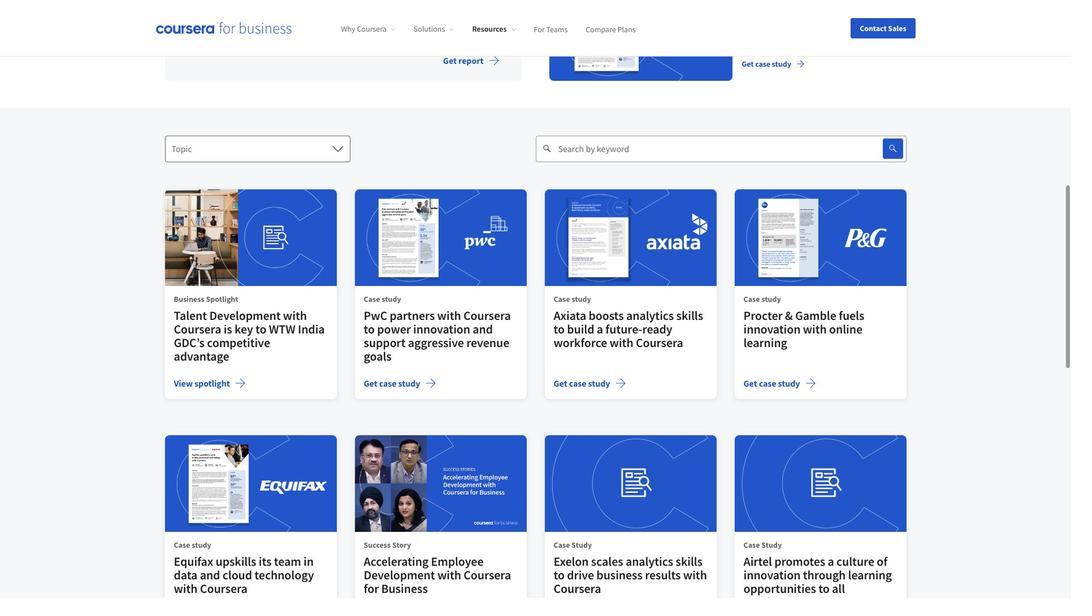 Task type: vqa. For each thing, say whether or not it's contained in the screenshot.
Solutions LINK
yes



Task type: describe. For each thing, give the bounding box(es) containing it.
online
[[829, 321, 863, 337]]

case study pwc partners with coursera to power innovation and support aggressive revenue goals
[[364, 294, 511, 364]]

topic
[[172, 143, 192, 155]]

the
[[227, 3, 245, 21]]

get case study for pwc partners with coursera to power innovation and support aggressive revenue goals
[[364, 378, 420, 389]]

study inside the 'case study equifax upskills its team in data and cloud technology with coursera'
[[192, 540, 211, 550]]

and inside case study pwc partners with coursera to power innovation and support aggressive revenue goals
[[473, 321, 493, 337]]

exelon
[[554, 554, 589, 570]]

get report
[[443, 55, 484, 66]]

case for equifax
[[174, 540, 190, 550]]

contact
[[860, 23, 887, 33]]

resources link
[[472, 24, 516, 34]]

its inside equifax upskills its team in data and cloud technology with coursera
[[824, 4, 836, 20]]

contact sales
[[860, 23, 907, 33]]

why
[[341, 24, 355, 34]]

with inside equifax upskills its team in data and cloud technology with coursera
[[855, 19, 878, 35]]

for inside 'discover the fastest-growing job skills for businesses, governments, and higher education institutions.'
[[382, 3, 397, 21]]

skills for ready
[[676, 308, 703, 324]]

growing
[[286, 3, 330, 21]]

study inside case study axiata boosts analytics skills to build a future-ready workforce with coursera
[[572, 294, 591, 304]]

promotes
[[775, 554, 826, 570]]

case for axiata
[[554, 294, 570, 304]]

business
[[597, 567, 643, 583]]

success story accelerating employee development with coursera for business
[[364, 540, 511, 597]]

a inside case study axiata boosts analytics skills to build a future-ready workforce with coursera
[[597, 321, 603, 337]]

and inside the 'case study equifax upskills its team in data and cloud technology with coursera'
[[200, 567, 220, 583]]

case study procter & gamble fuels innovation with online learning
[[744, 294, 865, 351]]

with inside case study exelon scales analytics skills to drive business results with coursera
[[683, 567, 707, 583]]

&
[[785, 308, 793, 324]]

drive
[[567, 567, 594, 583]]

discover
[[178, 3, 224, 21]]

technology inside the 'case study equifax upskills its team in data and cloud technology with coursera'
[[255, 567, 314, 583]]

success
[[364, 540, 391, 550]]

equifax inside the 'case study equifax upskills its team in data and cloud technology with coursera'
[[174, 554, 213, 570]]

coursera inside business spotlight talent development with coursera is key to wtw india gdc's competitive advantage
[[174, 321, 221, 337]]

goals
[[364, 348, 392, 364]]

resources
[[472, 24, 507, 34]]

case study resource card image for promotes
[[735, 436, 907, 532]]

get case study button for procter & gamble fuels innovation with online learning
[[744, 377, 816, 390]]

view spotlight
[[174, 378, 230, 389]]

study for airtel
[[762, 540, 782, 550]]

all
[[832, 581, 845, 597]]

skills for with
[[676, 554, 703, 570]]

case for airtel
[[744, 540, 760, 550]]

businesses,
[[399, 3, 461, 21]]

through
[[803, 567, 846, 583]]

equifax upskills its team in data and cloud technology with coursera
[[742, 4, 902, 50]]

boosts
[[589, 308, 624, 324]]

sales
[[888, 23, 907, 33]]

case for procter & gamble fuels innovation with online learning
[[759, 378, 777, 389]]

coursera for business image
[[156, 22, 291, 34]]

results
[[645, 567, 681, 583]]

analytics for future-
[[626, 308, 674, 324]]

with inside the success story accelerating employee development with coursera for business
[[438, 567, 461, 583]]

analytics for results
[[626, 554, 673, 570]]

case for pwc
[[364, 294, 380, 304]]

pwc image
[[355, 190, 527, 286]]

case study exelon scales analytics skills to drive business results with coursera
[[554, 540, 707, 597]]

get for procter & gamble fuels innovation with online learning
[[744, 378, 757, 389]]

employee
[[431, 554, 484, 570]]

accelerating
[[364, 554, 429, 570]]

compare plans
[[586, 24, 636, 34]]

solutions
[[414, 24, 445, 34]]

case study axiata boosts analytics skills to build a future-ready workforce with coursera
[[554, 294, 703, 351]]

business spotlight talent development with coursera is key to wtw india gdc's competitive advantage
[[174, 294, 325, 364]]

get case study button for axiata boosts analytics skills to build a future-ready workforce with coursera
[[554, 377, 626, 390]]

aggressive
[[408, 335, 464, 351]]

view spotlight button
[[174, 377, 246, 390]]

development inside business spotlight talent development with coursera is key to wtw india gdc's competitive advantage
[[209, 308, 281, 324]]

coursera inside case study axiata boosts analytics skills to build a future-ready workforce with coursera
[[636, 335, 683, 351]]

cloud inside the 'case study equifax upskills its team in data and cloud technology with coursera'
[[223, 567, 252, 583]]

innovation inside case study pwc partners with coursera to power innovation and support aggressive revenue goals
[[413, 321, 470, 337]]

case for procter
[[744, 294, 760, 304]]

Search by keyword search field
[[552, 135, 856, 162]]

scales
[[591, 554, 623, 570]]

and inside equifax upskills its team in data and cloud technology with coursera
[[742, 19, 762, 35]]

partners
[[390, 308, 435, 324]]

view
[[174, 378, 193, 389]]

opportunities
[[744, 581, 816, 597]]

revenue
[[467, 335, 510, 351]]

study for exelon
[[572, 540, 592, 550]]

with inside business spotlight talent development with coursera is key to wtw india gdc's competitive advantage
[[283, 308, 307, 324]]

data inside the 'case study equifax upskills its team in data and cloud technology with coursera'
[[174, 567, 198, 583]]

for teams link
[[534, 24, 568, 34]]

talent
[[174, 308, 207, 324]]

india
[[298, 321, 325, 337]]

case study equifax upskills its team in data and cloud technology with coursera
[[174, 540, 314, 597]]

institutions.
[[373, 23, 438, 41]]

wtw
[[269, 321, 296, 337]]

in inside equifax upskills its team in data and cloud technology with coursera
[[867, 4, 876, 20]]

case for exelon
[[554, 540, 570, 550]]

wtw - 2.1 - resource tile - r1v2 image
[[165, 190, 337, 286]]

business inside business spotlight talent development with coursera is key to wtw india gdc's competitive advantage
[[174, 294, 204, 304]]

pwc
[[364, 308, 387, 324]]

report
[[459, 55, 484, 66]]

key
[[235, 321, 253, 337]]

study inside case study procter & gamble fuels innovation with online learning
[[762, 294, 781, 304]]

case study airtel promotes a culture of innovation through learning opportunities to all employees
[[744, 540, 892, 598]]

fuels
[[839, 308, 865, 324]]

topic button
[[165, 135, 350, 162]]

to for axiata
[[554, 321, 565, 337]]

higher
[[279, 23, 314, 41]]

education
[[316, 23, 371, 41]]

spotlight
[[195, 378, 230, 389]]

cloud inside equifax upskills its team in data and cloud technology with coursera
[[764, 19, 793, 35]]

why coursera
[[341, 24, 387, 34]]

spotlight
[[206, 294, 238, 304]]



Task type: locate. For each thing, give the bounding box(es) containing it.
a right build
[[597, 321, 603, 337]]

learning inside case study procter & gamble fuels innovation with online learning
[[744, 335, 788, 351]]

skills inside case study exelon scales analytics skills to drive business results with coursera
[[676, 554, 703, 570]]

innovation
[[413, 321, 470, 337], [744, 321, 801, 337], [744, 567, 801, 583]]

gamble
[[796, 308, 837, 324]]

1 vertical spatial development
[[364, 567, 435, 583]]

with
[[855, 19, 878, 35], [283, 308, 307, 324], [437, 308, 461, 324], [803, 321, 827, 337], [610, 335, 634, 351], [438, 567, 461, 583], [683, 567, 707, 583], [174, 581, 198, 597]]

to inside business spotlight talent development with coursera is key to wtw india gdc's competitive advantage
[[256, 321, 267, 337]]

1 case study resource card image from the left
[[545, 436, 717, 532]]

to for exelon
[[554, 567, 565, 583]]

a inside case study airtel promotes a culture of innovation through learning opportunities to all employees
[[828, 554, 834, 570]]

0 horizontal spatial its
[[259, 554, 272, 570]]

for teams
[[534, 24, 568, 34]]

1 horizontal spatial development
[[364, 567, 435, 583]]

analytics right boosts
[[626, 308, 674, 324]]

get inside button
[[443, 55, 457, 66]]

to inside case study axiata boosts analytics skills to build a future-ready workforce with coursera
[[554, 321, 565, 337]]

1 horizontal spatial case study resource card image
[[735, 436, 907, 532]]

analytics inside case study exelon scales analytics skills to drive business results with coursera
[[626, 554, 673, 570]]

power
[[377, 321, 411, 337]]

solutions link
[[414, 24, 454, 34]]

get for axiata boosts analytics skills to build a future-ready workforce with coursera
[[554, 378, 567, 389]]

1 vertical spatial business
[[381, 581, 428, 597]]

0 vertical spatial business
[[174, 294, 204, 304]]

job
[[333, 3, 350, 21]]

search image
[[888, 144, 897, 153]]

to
[[256, 321, 267, 337], [364, 321, 375, 337], [554, 321, 565, 337], [554, 567, 565, 583], [819, 581, 830, 597]]

with inside the 'case study equifax upskills its team in data and cloud technology with coursera'
[[174, 581, 198, 597]]

why coursera link
[[341, 24, 396, 34]]

1 vertical spatial skills
[[676, 308, 703, 324]]

0 horizontal spatial team
[[274, 554, 301, 570]]

get case study
[[742, 59, 791, 69], [364, 378, 420, 389], [554, 378, 610, 389], [744, 378, 800, 389]]

0 horizontal spatial upskills
[[216, 554, 256, 570]]

and inside 'discover the fastest-growing job skills for businesses, governments, and higher education institutions.'
[[256, 23, 277, 41]]

innovation inside case study procter & gamble fuels innovation with online learning
[[744, 321, 801, 337]]

get case study button for pwc partners with coursera to power innovation and support aggressive revenue goals
[[364, 377, 436, 390]]

1 horizontal spatial learning
[[848, 567, 892, 583]]

to inside case study pwc partners with coursera to power innovation and support aggressive revenue goals
[[364, 321, 375, 337]]

governments,
[[178, 23, 253, 41]]

case study resource card image
[[545, 436, 717, 532], [735, 436, 907, 532]]

airtel
[[744, 554, 772, 570]]

business
[[174, 294, 204, 304], [381, 581, 428, 597]]

story
[[392, 540, 411, 550]]

case inside case study procter & gamble fuels innovation with online learning
[[744, 294, 760, 304]]

case inside case study exelon scales analytics skills to drive business results with coursera
[[554, 540, 570, 550]]

plans
[[618, 24, 636, 34]]

analytics right scales
[[626, 554, 673, 570]]

1 vertical spatial upskills
[[216, 554, 256, 570]]

learning for innovation
[[744, 335, 788, 351]]

pg image
[[735, 190, 907, 286]]

learning inside case study airtel promotes a culture of innovation through learning opportunities to all employees
[[848, 567, 892, 583]]

to left power
[[364, 321, 375, 337]]

0 horizontal spatial study
[[572, 540, 592, 550]]

0 horizontal spatial technology
[[255, 567, 314, 583]]

1 horizontal spatial cloud
[[764, 19, 793, 35]]

0 vertical spatial cloud
[[764, 19, 793, 35]]

0 vertical spatial its
[[824, 4, 836, 20]]

to left build
[[554, 321, 565, 337]]

learning down procter
[[744, 335, 788, 351]]

case study resource card image for scales
[[545, 436, 717, 532]]

contact sales button
[[851, 18, 916, 38]]

0 vertical spatial in
[[867, 4, 876, 20]]

with inside case study axiata boosts analytics skills to build a future-ready workforce with coursera
[[610, 335, 634, 351]]

employees
[[744, 594, 801, 598]]

in inside the 'case study equifax upskills its team in data and cloud technology with coursera'
[[304, 554, 314, 570]]

0 vertical spatial for
[[382, 3, 397, 21]]

1 vertical spatial cloud
[[223, 567, 252, 583]]

1 horizontal spatial equifax
[[742, 4, 780, 20]]

for up institutions.
[[382, 3, 397, 21]]

with inside case study procter & gamble fuels innovation with online learning
[[803, 321, 827, 337]]

of
[[877, 554, 888, 570]]

compare
[[586, 24, 616, 34]]

1 vertical spatial equifax
[[174, 554, 213, 570]]

1 study from the left
[[572, 540, 592, 550]]

2 study from the left
[[762, 540, 782, 550]]

get case study for axiata boosts analytics skills to build a future-ready workforce with coursera
[[554, 378, 610, 389]]

get case study for procter & gamble fuels innovation with online learning
[[744, 378, 800, 389]]

ready
[[643, 321, 673, 337]]

team
[[838, 4, 865, 20], [274, 554, 301, 570]]

0 horizontal spatial for
[[364, 581, 379, 597]]

case
[[364, 294, 380, 304], [554, 294, 570, 304], [744, 294, 760, 304], [174, 540, 190, 550], [554, 540, 570, 550], [744, 540, 760, 550]]

learning for of
[[848, 567, 892, 583]]

coursera inside equifax upskills its team in data and cloud technology with coursera
[[742, 34, 788, 50]]

case inside case study pwc partners with coursera to power innovation and support aggressive revenue goals
[[364, 294, 380, 304]]

0 vertical spatial equifax
[[742, 4, 780, 20]]

0 vertical spatial technology
[[795, 19, 852, 35]]

technology
[[795, 19, 852, 35], [255, 567, 314, 583]]

1 horizontal spatial business
[[381, 581, 428, 597]]

0 vertical spatial upskills
[[782, 4, 821, 20]]

1 vertical spatial data
[[174, 567, 198, 583]]

study up airtel
[[762, 540, 782, 550]]

0 vertical spatial data
[[879, 4, 902, 20]]

business down accelerating
[[381, 581, 428, 597]]

learning
[[744, 335, 788, 351], [848, 567, 892, 583]]

1 horizontal spatial a
[[828, 554, 834, 570]]

0 vertical spatial skills
[[352, 3, 379, 21]]

a
[[597, 321, 603, 337], [828, 554, 834, 570]]

coursera
[[357, 24, 387, 34], [742, 34, 788, 50], [464, 308, 511, 324], [174, 321, 221, 337], [636, 335, 683, 351], [464, 567, 511, 583], [200, 581, 247, 597], [554, 581, 601, 597]]

0 horizontal spatial in
[[304, 554, 314, 570]]

coursera inside case study exelon scales analytics skills to drive business results with coursera
[[554, 581, 601, 597]]

case for axiata boosts analytics skills to build a future-ready workforce with coursera
[[569, 378, 587, 389]]

2 vertical spatial skills
[[676, 554, 703, 570]]

with inside case study pwc partners with coursera to power innovation and support aggressive revenue goals
[[437, 308, 461, 324]]

0 vertical spatial learning
[[744, 335, 788, 351]]

team inside equifax upskills its team in data and cloud technology with coursera
[[838, 4, 865, 20]]

to left drive
[[554, 567, 565, 583]]

1 vertical spatial team
[[274, 554, 301, 570]]

compare plans link
[[586, 24, 636, 34]]

get case study button
[[737, 54, 809, 74], [364, 377, 436, 390], [554, 377, 626, 390], [744, 377, 816, 390]]

0 horizontal spatial equifax
[[174, 554, 213, 570]]

team inside the 'case study equifax upskills its team in data and cloud technology with coursera'
[[274, 554, 301, 570]]

culture
[[837, 554, 875, 570]]

business inside the success story accelerating employee development with coursera for business
[[381, 581, 428, 597]]

and
[[742, 19, 762, 35], [256, 23, 277, 41], [473, 321, 493, 337], [200, 567, 220, 583]]

teams
[[546, 24, 568, 34]]

skills for higher
[[352, 3, 379, 21]]

skills
[[352, 3, 379, 21], [676, 308, 703, 324], [676, 554, 703, 570]]

1 horizontal spatial team
[[838, 4, 865, 20]]

study inside case study exelon scales analytics skills to drive business results with coursera
[[572, 540, 592, 550]]

c4b india testimonial resourcetile image
[[355, 436, 527, 532]]

coursera inside the success story accelerating employee development with coursera for business
[[464, 567, 511, 583]]

coursera inside the 'case study equifax upskills its team in data and cloud technology with coursera'
[[200, 581, 247, 597]]

study inside case study airtel promotes a culture of innovation through learning opportunities to all employees
[[762, 540, 782, 550]]

axiata
[[554, 308, 586, 324]]

analytics
[[626, 308, 674, 324], [626, 554, 673, 570]]

0 horizontal spatial cloud
[[223, 567, 252, 583]]

1 horizontal spatial study
[[762, 540, 782, 550]]

advantage
[[174, 348, 229, 364]]

0 vertical spatial analytics
[[626, 308, 674, 324]]

1 horizontal spatial for
[[382, 3, 397, 21]]

development down 'story'
[[364, 567, 435, 583]]

equifax image
[[165, 436, 337, 532]]

upskills
[[782, 4, 821, 20], [216, 554, 256, 570]]

case inside case study axiata boosts analytics skills to build a future-ready workforce with coursera
[[554, 294, 570, 304]]

study up exelon
[[572, 540, 592, 550]]

to right key
[[256, 321, 267, 337]]

for down accelerating
[[364, 581, 379, 597]]

competitive
[[207, 335, 270, 351]]

1 horizontal spatial its
[[824, 4, 836, 20]]

learning right the all
[[848, 567, 892, 583]]

0 horizontal spatial case study resource card image
[[545, 436, 717, 532]]

0 vertical spatial development
[[209, 308, 281, 324]]

0 horizontal spatial business
[[174, 294, 204, 304]]

upskills inside the 'case study equifax upskills its team in data and cloud technology with coursera'
[[216, 554, 256, 570]]

to inside case study airtel promotes a culture of innovation through learning opportunities to all employees
[[819, 581, 830, 597]]

for
[[534, 24, 545, 34]]

workforce
[[554, 335, 607, 351]]

skills inside 'discover the fastest-growing job skills for businesses, governments, and higher education institutions.'
[[352, 3, 379, 21]]

case inside case study airtel promotes a culture of innovation through learning opportunities to all employees
[[744, 540, 760, 550]]

1 horizontal spatial upskills
[[782, 4, 821, 20]]

technology inside equifax upskills its team in data and cloud technology with coursera
[[795, 19, 852, 35]]

fastest-
[[247, 3, 286, 21]]

a left culture
[[828, 554, 834, 570]]

future-
[[606, 321, 643, 337]]

1 horizontal spatial in
[[867, 4, 876, 20]]

case
[[755, 59, 771, 69], [379, 378, 397, 389], [569, 378, 587, 389], [759, 378, 777, 389]]

for inside the success story accelerating employee development with coursera for business
[[364, 581, 379, 597]]

1 vertical spatial a
[[828, 554, 834, 570]]

get for pwc partners with coursera to power innovation and support aggressive revenue goals
[[364, 378, 377, 389]]

in
[[867, 4, 876, 20], [304, 554, 314, 570]]

to for pwc
[[364, 321, 375, 337]]

0 vertical spatial a
[[597, 321, 603, 337]]

to inside case study exelon scales analytics skills to drive business results with coursera
[[554, 567, 565, 583]]

its inside the 'case study equifax upskills its team in data and cloud technology with coursera'
[[259, 554, 272, 570]]

cloud
[[764, 19, 793, 35], [223, 567, 252, 583]]

0 horizontal spatial data
[[174, 567, 198, 583]]

upskills inside equifax upskills its team in data and cloud technology with coursera
[[782, 4, 821, 20]]

business up talent
[[174, 294, 204, 304]]

procter
[[744, 308, 783, 324]]

is
[[224, 321, 232, 337]]

development
[[209, 308, 281, 324], [364, 567, 435, 583]]

coursera inside case study pwc partners with coursera to power innovation and support aggressive revenue goals
[[464, 308, 511, 324]]

build
[[567, 321, 594, 337]]

0 vertical spatial team
[[838, 4, 865, 20]]

0 horizontal spatial development
[[209, 308, 281, 324]]

1 horizontal spatial data
[[879, 4, 902, 20]]

data inside equifax upskills its team in data and cloud technology with coursera
[[879, 4, 902, 20]]

discover the fastest-growing job skills for businesses, governments, and higher education institutions.
[[178, 3, 461, 41]]

0 horizontal spatial a
[[597, 321, 603, 337]]

development inside the success story accelerating employee development with coursera for business
[[364, 567, 435, 583]]

its
[[824, 4, 836, 20], [259, 554, 272, 570]]

1 vertical spatial for
[[364, 581, 379, 597]]

0 horizontal spatial learning
[[744, 335, 788, 351]]

1 horizontal spatial technology
[[795, 19, 852, 35]]

1 vertical spatial learning
[[848, 567, 892, 583]]

gdc's
[[174, 335, 205, 351]]

case for pwc partners with coursera to power innovation and support aggressive revenue goals
[[379, 378, 397, 389]]

to left the all
[[819, 581, 830, 597]]

development up competitive
[[209, 308, 281, 324]]

analytics inside case study axiata boosts analytics skills to build a future-ready workforce with coursera
[[626, 308, 674, 324]]

innovation inside case study airtel promotes a culture of innovation through learning opportunities to all employees
[[744, 567, 801, 583]]

1 vertical spatial analytics
[[626, 554, 673, 570]]

1 vertical spatial technology
[[255, 567, 314, 583]]

skills inside case study axiata boosts analytics skills to build a future-ready workforce with coursera
[[676, 308, 703, 324]]

study inside case study pwc partners with coursera to power innovation and support aggressive revenue goals
[[382, 294, 401, 304]]

equifax
[[742, 4, 780, 20], [174, 554, 213, 570]]

support
[[364, 335, 406, 351]]

get report button
[[434, 47, 509, 74]]

2 case study resource card image from the left
[[735, 436, 907, 532]]

study
[[572, 540, 592, 550], [762, 540, 782, 550]]

axiata image
[[545, 190, 717, 286]]

1 vertical spatial in
[[304, 554, 314, 570]]

equifax inside equifax upskills its team in data and cloud technology with coursera
[[742, 4, 780, 20]]

1 vertical spatial its
[[259, 554, 272, 570]]

case inside the 'case study equifax upskills its team in data and cloud technology with coursera'
[[174, 540, 190, 550]]



